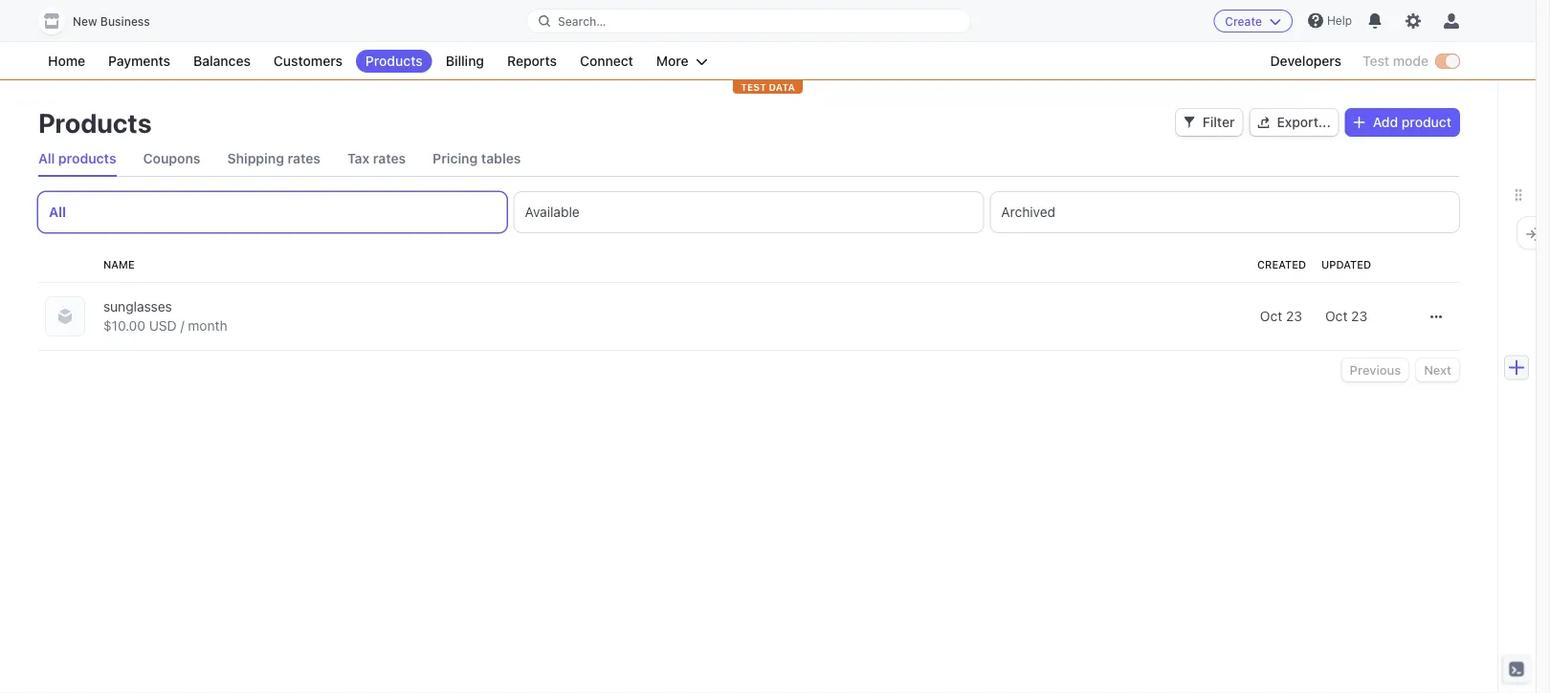 Task type: describe. For each thing, give the bounding box(es) containing it.
tables
[[481, 151, 521, 167]]

tab list containing all products
[[38, 142, 1460, 177]]

test
[[741, 81, 766, 92]]

tab list containing all
[[38, 192, 1460, 233]]

create button
[[1214, 10, 1293, 33]]

pricing tables
[[433, 151, 521, 167]]

$10.00
[[103, 318, 145, 334]]

coupons
[[143, 151, 200, 167]]

coupons link
[[143, 142, 200, 176]]

Search… search field
[[527, 9, 971, 33]]

connect link
[[570, 50, 643, 73]]

new
[[73, 15, 97, 28]]

help
[[1327, 14, 1352, 27]]

tax rates link
[[347, 142, 406, 176]]

new business button
[[38, 8, 169, 34]]

23 for 2nd oct 23 link from the right
[[1286, 309, 1303, 324]]

add product link
[[1346, 109, 1460, 136]]

archived button
[[991, 192, 1460, 233]]

svg image for export...
[[1258, 117, 1270, 128]]

add product
[[1373, 114, 1452, 130]]

billing
[[446, 53, 484, 69]]

archived
[[1002, 204, 1056, 220]]

name
[[103, 259, 135, 271]]

search…
[[558, 14, 606, 28]]

2 oct 23 from the left
[[1326, 309, 1368, 324]]

1 oct from the left
[[1260, 309, 1283, 324]]

created
[[1258, 259, 1307, 271]]

test mode
[[1363, 53, 1429, 69]]

next button
[[1417, 359, 1460, 382]]

1 oct 23 from the left
[[1260, 309, 1303, 324]]

rates for shipping rates
[[288, 151, 321, 167]]

home
[[48, 53, 85, 69]]

developers
[[1271, 53, 1342, 69]]

product
[[1402, 114, 1452, 130]]

svg image for filter
[[1184, 117, 1195, 128]]

tax rates
[[347, 151, 406, 167]]

shipping rates
[[227, 151, 321, 167]]

customers
[[274, 53, 343, 69]]

mode
[[1393, 53, 1429, 69]]

all for all
[[49, 204, 66, 220]]

home link
[[38, 50, 95, 73]]

shipping rates link
[[227, 142, 321, 176]]

available
[[525, 204, 580, 220]]

all products
[[38, 151, 116, 167]]

balances link
[[184, 50, 260, 73]]

add
[[1373, 114, 1399, 130]]

2 oct 23 link from the left
[[1318, 300, 1406, 334]]

notifications image
[[1368, 13, 1383, 29]]

updated
[[1322, 259, 1372, 271]]



Task type: locate. For each thing, give the bounding box(es) containing it.
1 horizontal spatial oct 23 link
[[1318, 300, 1406, 334]]

sunglasses
[[103, 299, 172, 315]]

2 rates from the left
[[373, 151, 406, 167]]

all button
[[38, 192, 507, 233]]

0 horizontal spatial oct
[[1260, 309, 1283, 324]]

pricing
[[433, 151, 478, 167]]

oct
[[1260, 309, 1283, 324], [1326, 309, 1348, 324]]

2 svg image from the left
[[1258, 117, 1270, 128]]

products
[[58, 151, 116, 167]]

1 horizontal spatial svg image
[[1258, 117, 1270, 128]]

Search… text field
[[527, 9, 971, 33]]

all left products at the left of page
[[38, 151, 55, 167]]

all inside button
[[49, 204, 66, 220]]

products link
[[356, 50, 432, 73]]

customers link
[[264, 50, 352, 73]]

0 vertical spatial products
[[366, 53, 423, 69]]

rates right the tax
[[373, 151, 406, 167]]

shipping
[[227, 151, 284, 167]]

svg image for add product
[[1354, 117, 1366, 128]]

0 horizontal spatial rates
[[288, 151, 321, 167]]

all down all products link
[[49, 204, 66, 220]]

export...
[[1277, 114, 1331, 130]]

1 23 from the left
[[1286, 309, 1303, 324]]

oct 23 down updated
[[1326, 309, 1368, 324]]

reports link
[[498, 50, 567, 73]]

business
[[100, 15, 150, 28]]

svg image
[[1431, 311, 1442, 323]]

0 horizontal spatial oct 23 link
[[824, 300, 1310, 334]]

2 tab list from the top
[[38, 192, 1460, 233]]

available button
[[515, 192, 983, 233]]

1 vertical spatial all
[[49, 204, 66, 220]]

filter
[[1203, 114, 1235, 130]]

next
[[1424, 363, 1452, 378]]

23 down created
[[1286, 309, 1303, 324]]

svg image inside filter popup button
[[1184, 117, 1195, 128]]

rates
[[288, 151, 321, 167], [373, 151, 406, 167]]

2 oct from the left
[[1326, 309, 1348, 324]]

billing link
[[436, 50, 494, 73]]

2 horizontal spatial svg image
[[1354, 117, 1366, 128]]

data
[[769, 81, 795, 92]]

all inside all products link
[[38, 151, 55, 167]]

more button
[[647, 50, 718, 73]]

oct down created
[[1260, 309, 1283, 324]]

balances
[[193, 53, 251, 69]]

month
[[188, 318, 227, 334]]

previous button
[[1343, 359, 1409, 382]]

help button
[[1301, 5, 1360, 36]]

svg image inside the "export..." popup button
[[1258, 117, 1270, 128]]

23 for 1st oct 23 link from the right
[[1352, 309, 1368, 324]]

payments
[[108, 53, 170, 69]]

export... button
[[1251, 109, 1339, 136]]

svg image left filter
[[1184, 117, 1195, 128]]

payments link
[[99, 50, 180, 73]]

test
[[1363, 53, 1390, 69]]

oct down updated
[[1326, 309, 1348, 324]]

1 horizontal spatial oct 23
[[1326, 309, 1368, 324]]

sunglasses $10.00 usd / month
[[103, 299, 227, 334]]

new business
[[73, 15, 150, 28]]

0 horizontal spatial 23
[[1286, 309, 1303, 324]]

3 svg image from the left
[[1354, 117, 1366, 128]]

oct 23 down created
[[1260, 309, 1303, 324]]

0 vertical spatial tab list
[[38, 142, 1460, 177]]

all
[[38, 151, 55, 167], [49, 204, 66, 220]]

1 tab list from the top
[[38, 142, 1460, 177]]

1 vertical spatial products
[[38, 107, 152, 138]]

all for all products
[[38, 151, 55, 167]]

1 horizontal spatial 23
[[1352, 309, 1368, 324]]

filter button
[[1176, 109, 1243, 136]]

0 horizontal spatial svg image
[[1184, 117, 1195, 128]]

1 svg image from the left
[[1184, 117, 1195, 128]]

0 horizontal spatial oct 23
[[1260, 309, 1303, 324]]

rates right shipping
[[288, 151, 321, 167]]

oct 23
[[1260, 309, 1303, 324], [1326, 309, 1368, 324]]

usd
[[149, 318, 177, 334]]

tax
[[347, 151, 370, 167]]

products
[[366, 53, 423, 69], [38, 107, 152, 138]]

tab list
[[38, 142, 1460, 177], [38, 192, 1460, 233]]

1 horizontal spatial oct
[[1326, 309, 1348, 324]]

oct 23 link
[[824, 300, 1310, 334], [1318, 300, 1406, 334]]

more
[[656, 53, 689, 69]]

svg image
[[1184, 117, 1195, 128], [1258, 117, 1270, 128], [1354, 117, 1366, 128]]

/
[[180, 318, 184, 334]]

1 horizontal spatial rates
[[373, 151, 406, 167]]

connect
[[580, 53, 633, 69]]

23
[[1286, 309, 1303, 324], [1352, 309, 1368, 324]]

previous
[[1350, 363, 1401, 378]]

svg image left add
[[1354, 117, 1366, 128]]

2 23 from the left
[[1352, 309, 1368, 324]]

1 horizontal spatial products
[[366, 53, 423, 69]]

0 horizontal spatial products
[[38, 107, 152, 138]]

svg image left export...
[[1258, 117, 1270, 128]]

pricing tables link
[[433, 142, 521, 176]]

1 oct 23 link from the left
[[824, 300, 1310, 334]]

reports
[[507, 53, 557, 69]]

products up products at the left of page
[[38, 107, 152, 138]]

0 vertical spatial all
[[38, 151, 55, 167]]

23 down updated
[[1352, 309, 1368, 324]]

create
[[1225, 14, 1262, 28]]

developers link
[[1261, 50, 1352, 73]]

products left billing
[[366, 53, 423, 69]]

1 rates from the left
[[288, 151, 321, 167]]

test data
[[741, 81, 795, 92]]

1 vertical spatial tab list
[[38, 192, 1460, 233]]

all products link
[[38, 142, 116, 176]]

svg image inside add product link
[[1354, 117, 1366, 128]]

rates for tax rates
[[373, 151, 406, 167]]



Task type: vqa. For each thing, say whether or not it's contained in the screenshot.
Test
yes



